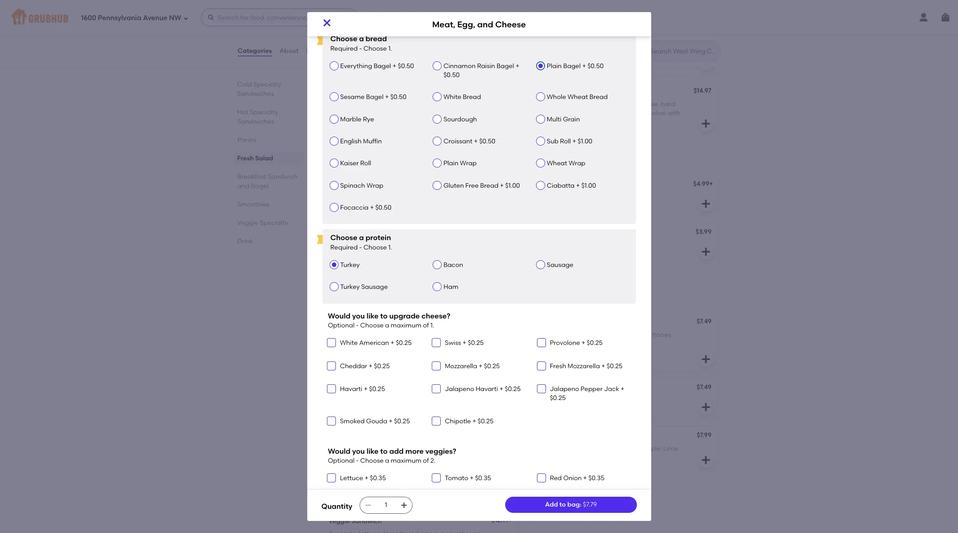 Task type: vqa. For each thing, say whether or not it's contained in the screenshot.
starters & shares (available weekdays until 4 pm) tab
no



Task type: locate. For each thing, give the bounding box(es) containing it.
salad inside tab
[[255, 155, 273, 162]]

maximum
[[391, 322, 422, 329], [391, 457, 422, 465]]

english
[[340, 138, 362, 145]]

2 horizontal spatial wrap
[[569, 160, 586, 167]]

fresh down panini
[[237, 155, 254, 162]]

$0.25 up jalapeno havarti + $0.25 on the bottom of the page
[[484, 362, 500, 370]]

egg
[[329, 181, 341, 189], [530, 181, 542, 189]]

- inside would you like to add more veggies? optional - choose a maximum of 2.
[[356, 457, 359, 465]]

gouda
[[366, 418, 388, 425]]

0 horizontal spatial cheese,
[[344, 100, 367, 108]]

1 vertical spatial caesar
[[329, 53, 351, 60]]

1 optional from the top
[[328, 322, 355, 329]]

0 vertical spatial cucumber,
[[578, 34, 610, 42]]

smoothies up blueberries, banana, apple juice, honey.
[[563, 385, 595, 392]]

1 horizontal spatial dressing.
[[393, 119, 421, 126]]

1 vertical spatial egg,
[[348, 229, 361, 236]]

1 vertical spatial tomato,
[[595, 109, 619, 117]]

0 vertical spatial veggie specialty
[[237, 219, 288, 227]]

breakfast inside breakfast sandwich and bagel
[[237, 173, 266, 181]]

to left add
[[381, 447, 388, 456]]

1 horizontal spatial yogurt,
[[630, 331, 652, 339]]

wrap up ciabatta + $1.00
[[569, 160, 586, 167]]

meat, egg, and cheese up raisin
[[432, 19, 526, 29]]

banana, for blueberries,
[[567, 397, 592, 405]]

required inside the choose a bread required - choose 1.
[[331, 45, 358, 52]]

with inside grilled chicken breast, bacon, blue cheese, hard boiled ege. avocado, tomato, kalamata olive with romain lettuce, blue cheese dressing.
[[668, 109, 680, 117]]

1 havarti from the left
[[340, 385, 363, 393]]

you up "lettuce + $0.35"
[[352, 447, 365, 456]]

fat right blueberries,
[[620, 331, 629, 339]]

- inside would you like to upgrade cheese? optional - choose a maximum of 1.
[[356, 322, 359, 329]]

cucumber, inside "tomato, carrot, cucumber, with romaine lettuce, balsamic vinaigrette."
[[578, 34, 610, 42]]

2 horizontal spatial $0.35
[[589, 475, 605, 482]]

romaine inside "tomato, carrot, cucumber, with romaine lettuce, balsamic vinaigrette."
[[626, 34, 652, 42]]

add
[[322, 295, 332, 301], [545, 501, 558, 509]]

bagel right raisin
[[497, 62, 514, 70]]

salad for parmesan,
[[353, 22, 371, 29]]

yogurt,
[[572, 454, 593, 462]]

0 vertical spatial sausage
[[392, 242, 418, 249]]

sausage
[[392, 242, 418, 249], [547, 261, 574, 269], [361, 283, 388, 291]]

2 vertical spatial sandwich
[[352, 518, 382, 525]]

1. inside would you like to upgrade cheese? optional - choose a maximum of 1.
[[431, 322, 435, 329]]

low down cheese?
[[416, 331, 426, 339]]

mozzarella
[[445, 362, 478, 370], [568, 362, 600, 370]]

tomato, left red
[[420, 100, 444, 108]]

1 horizontal spatial havarti
[[476, 385, 498, 393]]

plain for plain bagel + $0.50
[[547, 62, 562, 70]]

white for white american + $0.25
[[340, 339, 358, 347]]

2 would from the top
[[328, 447, 351, 456]]

wheat up avocado,
[[568, 93, 588, 101]]

dressing. inside the feta cheese, hard boiled egg, tomato, red pepper, cucumber, kalamata olive, with romaine lettuce, balsamic vinaigrette dressing.
[[393, 119, 421, 126]]

0 vertical spatial boiled
[[385, 100, 404, 108]]

low for peanutbutter,
[[416, 331, 426, 339]]

bagel inside cinnamon raisin bagel + $0.50
[[497, 62, 514, 70]]

0 horizontal spatial mozzarella
[[445, 362, 478, 370]]

to inside would you like to add more veggies? optional - choose a maximum of 2.
[[381, 447, 388, 456]]

fresh for fresh mozzarella + $0.25
[[550, 362, 566, 370]]

$0.50
[[398, 62, 414, 70], [588, 62, 604, 70], [444, 71, 460, 79], [391, 93, 407, 101], [480, 138, 496, 145], [376, 204, 392, 212]]

1 vertical spatial blue
[[577, 119, 590, 126]]

honey. inside "two bananas, peanutbutter, low fat yogurt, honey."
[[352, 340, 371, 348]]

pennsylvania
[[98, 14, 141, 22]]

tomato,
[[530, 34, 554, 42]]

1 vertical spatial sandwiches
[[237, 118, 274, 125]]

breakfast sandwich and bagel tab
[[237, 172, 300, 191]]

breakfast sandwich and bagel inside tab
[[237, 173, 298, 190]]

- inside the choose a bread required - choose 1.
[[359, 45, 362, 52]]

0 horizontal spatial low
[[416, 331, 426, 339]]

fat inside "two bananas, peanutbutter, low fat yogurt, honey."
[[428, 331, 437, 339]]

$4.99 +
[[694, 180, 713, 188]]

$1.00
[[578, 138, 593, 145], [506, 182, 520, 189], [582, 182, 596, 189]]

$0.35
[[370, 475, 386, 482], [475, 475, 491, 482], [589, 475, 605, 482]]

0 vertical spatial plain
[[547, 62, 562, 70]]

to for upgrade
[[381, 312, 388, 320]]

1 kalamata from the left
[[363, 109, 393, 117]]

1 horizontal spatial juice,
[[530, 454, 545, 462]]

1 vertical spatial breakfast
[[237, 173, 266, 181]]

happy
[[329, 385, 349, 392]]

$1.00 right the free
[[506, 182, 520, 189]]

blue
[[530, 385, 543, 392]]

2 kalamata from the left
[[621, 109, 651, 117]]

1 jalapeno from the left
[[445, 385, 474, 393]]

to inside would you like to upgrade cheese? optional - choose a maximum of 1.
[[381, 312, 388, 320]]

boiled inside grilled chicken breast, bacon, blue cheese, hard boiled ege. avocado, tomato, kalamata olive with romain lettuce, blue cheese dressing.
[[530, 109, 548, 117]]

smoothies up "two bananas, peanutbutter, low fat yogurt, honey."
[[365, 319, 397, 326]]

1600 pennsylvania avenue nw
[[81, 14, 181, 22]]

meat, egg, and cheese
[[432, 19, 526, 29], [329, 229, 400, 236]]

caesar salad image
[[450, 16, 517, 74]]

tomato, down bacon,
[[595, 109, 619, 117]]

with inside "tomato, carrot, cucumber, with romaine lettuce, balsamic vinaigrette."
[[612, 34, 625, 42]]

protein inside choose a protein required - choose 1.
[[366, 234, 391, 242]]

2 jalapeno from the left
[[550, 385, 579, 393]]

1 vertical spatial turkey
[[340, 261, 360, 269]]

1 horizontal spatial $0.35
[[475, 475, 491, 482]]

rye
[[363, 116, 374, 123]]

focaccia
[[340, 204, 369, 212]]

choose down focaccia
[[331, 234, 358, 242]]

veggie
[[237, 219, 258, 227], [322, 491, 354, 502], [329, 518, 350, 525]]

2 optional from the top
[[328, 457, 355, 465]]

2 vertical spatial veggie
[[329, 518, 350, 525]]

provolone
[[550, 339, 580, 347]]

cucumber, up balsamic
[[329, 109, 361, 117]]

svg image
[[207, 14, 215, 21], [183, 15, 189, 21], [329, 340, 334, 346], [329, 363, 334, 369], [329, 386, 334, 392], [434, 386, 439, 392], [701, 402, 712, 413], [434, 418, 439, 424], [701, 455, 712, 466], [329, 476, 334, 481], [434, 476, 439, 481], [401, 502, 408, 509]]

would you like to upgrade cheese? optional - choose a maximum of 1.
[[328, 312, 451, 329]]

0 horizontal spatial plain
[[444, 160, 459, 167]]

chicken
[[551, 100, 575, 108]]

would up lettuce on the bottom of page
[[328, 447, 351, 456]]

would inside would you like to add more veggies? optional - choose a maximum of 2.
[[328, 447, 351, 456]]

specialty for veggie specialty tab
[[260, 219, 288, 227]]

spinach wrap
[[340, 182, 384, 189]]

turkey right 'or'
[[428, 242, 447, 249]]

1 like from the top
[[367, 312, 379, 320]]

2 caesar from the top
[[329, 53, 351, 60]]

1 horizontal spatial hard
[[661, 100, 676, 108]]

a inside would you like to upgrade cheese? optional - choose a maximum of 1.
[[385, 322, 389, 329]]

jalapeno for jalapeno havarti
[[445, 385, 474, 393]]

2 hard from the left
[[661, 100, 676, 108]]

1 fat from the left
[[428, 331, 437, 339]]

like inside would you like to add more veggies? optional - choose a maximum of 2.
[[367, 447, 379, 456]]

required for choose a protein
[[331, 244, 358, 251]]

of inside would you like to add more veggies? optional - choose a maximum of 2.
[[423, 457, 429, 465]]

havarti down cheddar
[[340, 385, 363, 393]]

0 horizontal spatial breakfast sandwich and bagel
[[237, 173, 298, 190]]

0 horizontal spatial tomato,
[[420, 100, 444, 108]]

and
[[478, 19, 494, 29], [419, 154, 437, 165], [543, 181, 555, 189], [237, 182, 249, 190], [363, 229, 375, 236]]

$0.25 down blue moon smoothies
[[550, 395, 566, 402]]

1 vertical spatial required
[[331, 244, 358, 251]]

2 horizontal spatial romaine
[[626, 34, 652, 42]]

1 sandwiches from the top
[[237, 90, 274, 98]]

1 horizontal spatial low
[[608, 331, 619, 339]]

0 vertical spatial like
[[367, 312, 379, 320]]

a left the turkey,
[[359, 234, 364, 242]]

parmesan,
[[360, 34, 393, 42]]

0 vertical spatial meat,
[[432, 19, 456, 29]]

wrap for wheat wrap
[[569, 160, 586, 167]]

1 horizontal spatial egg,
[[458, 19, 476, 29]]

2 like from the top
[[367, 447, 379, 456]]

choose up "two bananas, peanutbutter, low fat yogurt, honey."
[[360, 322, 384, 329]]

0 horizontal spatial wrap
[[367, 182, 384, 189]]

1 egg from the left
[[329, 181, 341, 189]]

svg image inside main navigation navigation
[[941, 12, 952, 23]]

tomato,
[[420, 100, 444, 108], [595, 109, 619, 117]]

a down strawberry, banana, apple juice, honey.
[[385, 457, 389, 465]]

bread for gluten free bread + $1.00
[[480, 182, 499, 189]]

juice, down spinach,
[[530, 454, 545, 462]]

specialty up drink tab
[[260, 219, 288, 227]]

1 horizontal spatial tomato,
[[595, 109, 619, 117]]

1 maximum from the top
[[391, 322, 422, 329]]

breakfast sandwich and bagel up smoothies tab
[[237, 173, 298, 190]]

fresh salad
[[237, 155, 273, 162]]

specialty inside hot specialty sandwiches
[[250, 108, 278, 116]]

0 vertical spatial yogurt,
[[630, 331, 652, 339]]

breakfast sandwich and bagel down muffin
[[322, 154, 467, 165]]

1. inside choose a protein required - choose 1.
[[389, 244, 392, 251]]

0 vertical spatial caesar
[[329, 22, 351, 29]]

1 vertical spatial would
[[328, 447, 351, 456]]

1. left 'or'
[[389, 244, 392, 251]]

0 vertical spatial of
[[423, 322, 429, 329]]

protein down the focaccia + $0.50
[[366, 234, 391, 242]]

blue right bacon,
[[622, 100, 635, 108]]

hard up rye
[[369, 100, 383, 108]]

day for school
[[351, 319, 363, 326]]

with
[[612, 34, 625, 42], [359, 44, 371, 51], [412, 109, 424, 117], [668, 109, 680, 117], [549, 229, 562, 236]]

add left bag:
[[545, 501, 558, 509]]

1 vertical spatial of
[[423, 457, 429, 465]]

1 horizontal spatial roll
[[560, 138, 571, 145]]

sourdough
[[444, 116, 477, 123]]

2 egg from the left
[[530, 181, 542, 189]]

juice, inside "button"
[[411, 445, 427, 453]]

0 vertical spatial breakfast sandwich and bagel
[[322, 154, 467, 165]]

1. for bread
[[389, 45, 392, 52]]

1 would from the top
[[328, 312, 351, 320]]

specialty inside cold specialty sandwiches
[[253, 81, 282, 88]]

sandwich down input item quantity number field
[[352, 518, 382, 525]]

2 of from the top
[[423, 457, 429, 465]]

- left the turkey,
[[359, 244, 362, 251]]

would
[[328, 312, 351, 320], [328, 447, 351, 456]]

kaiser roll
[[340, 160, 371, 167]]

$0.35 right tomato
[[475, 475, 491, 482]]

1 horizontal spatial white
[[444, 93, 462, 101]]

2 cheese, from the left
[[636, 100, 660, 108]]

Input item quantity number field
[[376, 497, 396, 514]]

salad
[[353, 22, 371, 29], [349, 88, 367, 95], [548, 88, 566, 95], [255, 155, 273, 162]]

dressing. down the olive,
[[393, 119, 421, 126]]

juice, inside 'spinach, banana, celery, cucumber, apple, lime juice, low fat yogurt, crushed ice'
[[530, 454, 545, 462]]

specialty for the cold specialty sandwiches tab
[[253, 81, 282, 88]]

meat, egg, and cheese up bacon,
[[329, 229, 400, 236]]

1 of from the top
[[423, 322, 429, 329]]

kalamata inside grilled chicken breast, bacon, blue cheese, hard boiled ege. avocado, tomato, kalamata olive with romain lettuce, blue cheese dressing.
[[621, 109, 651, 117]]

optional down 'strawberry,'
[[328, 457, 355, 465]]

bread up cheese
[[590, 93, 608, 101]]

you
[[352, 312, 365, 320], [352, 447, 365, 456]]

2 you from the top
[[352, 447, 365, 456]]

1 horizontal spatial jalapeno
[[550, 385, 579, 393]]

1 vertical spatial protein
[[349, 295, 367, 301]]

2 low from the left
[[608, 331, 619, 339]]

$7.49
[[697, 318, 712, 325], [496, 384, 511, 391], [697, 384, 712, 391]]

olive,
[[395, 109, 410, 117]]

bread right the free
[[480, 182, 499, 189]]

egg left ciabatta
[[530, 181, 542, 189]]

1 horizontal spatial sausage
[[392, 242, 418, 249]]

0 vertical spatial protein
[[366, 234, 391, 242]]

to
[[381, 312, 388, 320], [381, 447, 388, 456], [560, 501, 566, 509]]

$0.35 for tomato + $0.35
[[475, 475, 491, 482]]

0 horizontal spatial hard
[[369, 100, 383, 108]]

1 mozzarella from the left
[[445, 362, 478, 370]]

1 low from the left
[[416, 331, 426, 339]]

1 vertical spatial veggie specialty
[[322, 491, 401, 502]]

meat, up cinnamon
[[432, 19, 456, 29]]

of
[[423, 322, 429, 329], [423, 457, 429, 465]]

1 horizontal spatial blue
[[622, 100, 635, 108]]

0 horizontal spatial veggie specialty
[[237, 219, 288, 227]]

specialty
[[253, 81, 282, 88], [250, 108, 278, 116], [260, 219, 288, 227], [357, 491, 401, 502]]

roll for sub
[[560, 138, 571, 145]]

1 required from the top
[[331, 45, 358, 52]]

1.
[[389, 45, 392, 52], [389, 244, 392, 251], [431, 322, 435, 329]]

1 horizontal spatial egg
[[530, 181, 542, 189]]

cobb salad
[[530, 88, 566, 95]]

ciabatta + $1.00
[[547, 182, 596, 189]]

pepper
[[581, 385, 603, 393]]

veggie sandwich
[[329, 518, 382, 525]]

0 horizontal spatial havarti
[[340, 385, 363, 393]]

0 horizontal spatial fat
[[428, 331, 437, 339]]

$0.50 inside cinnamon raisin bagel + $0.50
[[444, 71, 460, 79]]

2 fat from the left
[[620, 331, 629, 339]]

caesar inside shredded parmesan, house croutons, with romaine lettuce, caesar dressing.
[[329, 53, 351, 60]]

smoothies for blue
[[563, 385, 595, 392]]

1 horizontal spatial breakfast sandwich and bagel
[[322, 154, 467, 165]]

roll
[[560, 138, 571, 145], [360, 160, 371, 167]]

bag:
[[568, 501, 582, 509]]

required inside choose a protein required - choose 1.
[[331, 244, 358, 251]]

$0.25 down white american + $0.25
[[374, 362, 390, 370]]

1 horizontal spatial romaine
[[426, 109, 451, 117]]

cheese,
[[344, 100, 367, 108], [636, 100, 660, 108]]

school day smoothies
[[329, 319, 397, 326]]

juice, for strawberry, banana, apple juice, honey.
[[411, 445, 427, 453]]

2 vertical spatial juice,
[[530, 454, 545, 462]]

bagel with cream cheese
[[530, 229, 609, 236]]

like inside would you like to upgrade cheese? optional - choose a maximum of 1.
[[367, 312, 379, 320]]

1. for protein
[[389, 244, 392, 251]]

0 horizontal spatial meat, egg, and cheese
[[329, 229, 400, 236]]

2 sandwiches from the top
[[237, 118, 274, 125]]

like for add
[[367, 447, 379, 456]]

1. inside the choose a bread required - choose 1.
[[389, 45, 392, 52]]

salad for chicken
[[548, 88, 566, 95]]

2 required from the top
[[331, 244, 358, 251]]

veggie up drink
[[237, 219, 258, 227]]

jalapeno inside jalapeno pepper jack + $0.25
[[550, 385, 579, 393]]

strawberry,
[[329, 445, 363, 453]]

strawberry, banana, apple juice, honey.
[[329, 445, 449, 453]]

wrap down croissant + $0.50
[[460, 160, 477, 167]]

$0.35 right lettuce on the bottom of page
[[370, 475, 386, 482]]

1 cheese, from the left
[[344, 100, 367, 108]]

1 horizontal spatial cucumber,
[[578, 34, 610, 42]]

0 vertical spatial blue
[[622, 100, 635, 108]]

1 vertical spatial cucumber,
[[329, 109, 361, 117]]

veggie specialty up drink tab
[[237, 219, 288, 227]]

blue down avocado,
[[577, 119, 590, 126]]

yogurt, for one banana, blueberries, low fat yogurt, honey.
[[630, 331, 652, 339]]

1 horizontal spatial meat,
[[432, 19, 456, 29]]

1 vertical spatial fresh
[[550, 362, 566, 370]]

1 vertical spatial wheat
[[547, 160, 568, 167]]

free
[[466, 182, 479, 189]]

2 havarti from the left
[[476, 385, 498, 393]]

0 horizontal spatial boiled
[[385, 100, 404, 108]]

wheat up the egg and cheese
[[547, 160, 568, 167]]

bagel inside tab
[[251, 182, 268, 190]]

bagel right $7.29 +
[[530, 229, 547, 236]]

about button
[[279, 35, 299, 67]]

0 horizontal spatial sausage
[[361, 283, 388, 291]]

0 horizontal spatial fresh
[[237, 155, 254, 162]]

you inside would you like to add more veggies? optional - choose a maximum of 2.
[[352, 447, 365, 456]]

plain down balsamic
[[547, 62, 562, 70]]

lettuce, inside "tomato, carrot, cucumber, with romaine lettuce, balsamic vinaigrette."
[[653, 34, 676, 42]]

cinnamon
[[444, 62, 476, 70]]

1 horizontal spatial breakfast
[[322, 154, 368, 165]]

yogurt,
[[630, 331, 652, 339], [329, 340, 350, 348]]

a inside would you like to add more veggies? optional - choose a maximum of 2.
[[385, 457, 389, 465]]

cheese, down "greek salad"
[[344, 100, 367, 108]]

kalamata up vinaigrette
[[363, 109, 393, 117]]

havarti down the mozzarella + $0.25
[[476, 385, 498, 393]]

white up sourdough
[[444, 93, 462, 101]]

1 horizontal spatial plain
[[547, 62, 562, 70]]

would inside would you like to upgrade cheese? optional - choose a maximum of 1.
[[328, 312, 351, 320]]

lettuce, down ege.
[[553, 119, 576, 126]]

jalapeno havarti + $0.25
[[445, 385, 521, 393]]

1 $0.35 from the left
[[370, 475, 386, 482]]

sandwiches inside cold specialty sandwiches
[[237, 90, 274, 98]]

bagel up smoothies tab
[[251, 182, 268, 190]]

wrap right spinach
[[367, 182, 384, 189]]

1 horizontal spatial add
[[545, 501, 558, 509]]

grilled
[[530, 100, 549, 108]]

additional
[[385, 295, 412, 301]]

apple for blueberries,
[[594, 397, 611, 405]]

dressing. inside grilled chicken breast, bacon, blue cheese, hard boiled ege. avocado, tomato, kalamata olive with romain lettuce, blue cheese dressing.
[[615, 119, 642, 126]]

egg, up bacon,
[[348, 229, 361, 236]]

hot
[[237, 108, 248, 116]]

apple,
[[643, 445, 662, 453]]

choose a bread required - choose 1.
[[331, 35, 392, 52]]

smoothies tab
[[237, 200, 300, 209]]

2 horizontal spatial dressing.
[[615, 119, 642, 126]]

2 maximum from the top
[[391, 457, 422, 465]]

0 vertical spatial fresh
[[237, 155, 254, 162]]

$1.00 down cheese
[[578, 138, 593, 145]]

low inside "two bananas, peanutbutter, low fat yogurt, honey."
[[416, 331, 426, 339]]

red
[[446, 100, 456, 108]]

turkey down bacon,
[[340, 261, 360, 269]]

caesar up shredded
[[329, 22, 351, 29]]

happy day smoothies
[[329, 385, 397, 392]]

2 vertical spatial romaine
[[426, 109, 451, 117]]

white down the bananas,
[[340, 339, 358, 347]]

mozzarella down provolone + $0.25
[[568, 362, 600, 370]]

1 vertical spatial white
[[340, 339, 358, 347]]

sausage up the for
[[361, 283, 388, 291]]

search icon image
[[636, 46, 647, 56]]

protein down turkey sausage
[[349, 295, 367, 301]]

fresh inside tab
[[237, 155, 254, 162]]

$0.35 for lettuce + $0.35
[[370, 475, 386, 482]]

fat for peanutbutter,
[[428, 331, 437, 339]]

sandwiches inside hot specialty sandwiches
[[237, 118, 274, 125]]

0 horizontal spatial breakfast
[[237, 173, 266, 181]]

apple inside "button"
[[392, 445, 410, 453]]

0 vertical spatial add
[[322, 295, 332, 301]]

breakfast down fresh salad
[[237, 173, 266, 181]]

1 horizontal spatial wrap
[[460, 160, 477, 167]]

0 vertical spatial you
[[352, 312, 365, 320]]

smoothies for happy
[[365, 385, 397, 392]]

kalamata left olive
[[621, 109, 651, 117]]

havarti + $0.25
[[340, 385, 385, 393]]

to left bag:
[[560, 501, 566, 509]]

like for upgrade
[[367, 312, 379, 320]]

romaine up search icon
[[626, 34, 652, 42]]

0 vertical spatial apple
[[594, 397, 611, 405]]

0 vertical spatial maximum
[[391, 322, 422, 329]]

1 vertical spatial 1.
[[389, 244, 392, 251]]

choose
[[331, 35, 358, 43], [364, 45, 387, 52], [331, 234, 358, 242], [364, 244, 387, 251], [360, 322, 384, 329], [360, 457, 384, 465]]

0 vertical spatial to
[[381, 312, 388, 320]]

jalapeno for jalapeno pepper jack
[[550, 385, 579, 393]]

maximum inside would you like to upgrade cheese? optional - choose a maximum of 1.
[[391, 322, 422, 329]]

1 hard from the left
[[369, 100, 383, 108]]

svg image
[[941, 12, 952, 23], [322, 17, 332, 28], [500, 57, 511, 68], [701, 57, 712, 68], [701, 118, 712, 129], [701, 198, 712, 209], [701, 246, 712, 257], [434, 340, 439, 346], [539, 340, 544, 346], [500, 354, 511, 365], [701, 354, 712, 365], [434, 363, 439, 369], [539, 363, 544, 369], [539, 386, 544, 392], [329, 418, 334, 424], [539, 476, 544, 481], [365, 502, 372, 509]]

turkey for turkey
[[340, 261, 360, 269]]

2 $0.35 from the left
[[475, 475, 491, 482]]

hot specialty sandwiches
[[237, 108, 278, 125]]

fresh mozzarella + $0.25
[[550, 362, 623, 370]]

$7.29 +
[[494, 228, 513, 236]]

$0.50 up the olive,
[[391, 93, 407, 101]]

breakfast
[[322, 154, 368, 165], [237, 173, 266, 181]]

required down shredded
[[331, 45, 358, 52]]

wrap for spinach wrap
[[367, 182, 384, 189]]

shredded
[[329, 34, 358, 42]]

1 you from the top
[[352, 312, 365, 320]]

0 horizontal spatial apple
[[392, 445, 410, 453]]

banana, up provolone
[[544, 331, 570, 339]]

quantity
[[322, 503, 353, 511]]

fresh for fresh salad
[[237, 155, 254, 162]]

$7.29
[[494, 228, 509, 236]]

main navigation navigation
[[0, 0, 959, 35]]

cinnamon raisin bagel + $0.50
[[444, 62, 520, 79]]

specialty inside tab
[[260, 219, 288, 227]]

0 vertical spatial day
[[351, 319, 363, 326]]

0 horizontal spatial romaine
[[373, 44, 398, 51]]

$0.25 right swiss
[[468, 339, 484, 347]]

$0.35 down crushed on the bottom right
[[589, 475, 605, 482]]

fat down cheese?
[[428, 331, 437, 339]]

1 vertical spatial boiled
[[530, 109, 548, 117]]

muffin
[[363, 138, 382, 145]]

hard inside grilled chicken breast, bacon, blue cheese, hard boiled ege. avocado, tomato, kalamata olive with romain lettuce, blue cheese dressing.
[[661, 100, 676, 108]]

lettuce, inside shredded parmesan, house croutons, with romaine lettuce, caesar dressing.
[[400, 44, 423, 51]]

bread for whole wheat bread
[[590, 93, 608, 101]]

1 horizontal spatial fat
[[620, 331, 629, 339]]

wrap for plain wrap
[[460, 160, 477, 167]]

2 vertical spatial to
[[560, 501, 566, 509]]

maximum inside would you like to add more veggies? optional - choose a maximum of 2.
[[391, 457, 422, 465]]

0 horizontal spatial roll
[[360, 160, 371, 167]]

you inside would you like to upgrade cheese? optional - choose a maximum of 1.
[[352, 312, 365, 320]]

egg down the kaiser
[[329, 181, 341, 189]]

- inside choose a protein required - choose 1.
[[359, 244, 362, 251]]

yogurt, for two bananas, peanutbutter, low fat yogurt, honey.
[[329, 340, 350, 348]]

a inside choose a protein required - choose 1.
[[359, 234, 364, 242]]

dressing. up everything
[[353, 53, 380, 60]]

protein inside smoothies add whey protein for an additional charge.
[[349, 295, 367, 301]]

$0.50 down cinnamon
[[444, 71, 460, 79]]

1 horizontal spatial mozzarella
[[568, 362, 600, 370]]

yogurt, inside "two bananas, peanutbutter, low fat yogurt, honey."
[[329, 340, 350, 348]]

2 vertical spatial banana,
[[365, 445, 391, 453]]

turkey for turkey sausage
[[340, 283, 360, 291]]

day up the bananas,
[[351, 319, 363, 326]]

smoothies up veggie specialty tab
[[237, 201, 269, 208]]

lettuce, down house
[[400, 44, 423, 51]]

crushed
[[595, 454, 621, 462]]

0 horizontal spatial add
[[322, 295, 332, 301]]

$0.50 down house
[[398, 62, 414, 70]]

0 vertical spatial 1.
[[389, 45, 392, 52]]

smoothies down cheddar + $0.25
[[365, 385, 397, 392]]

required left the turkey,
[[331, 244, 358, 251]]

kalamata
[[363, 109, 393, 117], [621, 109, 651, 117]]

lime
[[664, 445, 679, 453]]

sandwich down the fresh salad tab
[[268, 173, 298, 181]]

croissant + $0.50
[[444, 138, 496, 145]]

choose up "lettuce + $0.35"
[[360, 457, 384, 465]]

lettuce, inside grilled chicken breast, bacon, blue cheese, hard boiled ege. avocado, tomato, kalamata olive with romain lettuce, blue cheese dressing.
[[553, 119, 576, 126]]

cucumber, up vinaigrette.
[[578, 34, 610, 42]]

boiled down the grilled
[[530, 109, 548, 117]]



Task type: describe. For each thing, give the bounding box(es) containing it.
white american + $0.25
[[340, 339, 412, 347]]

white for white bread
[[444, 93, 462, 101]]

1 horizontal spatial meat, egg, and cheese
[[432, 19, 526, 29]]

two
[[329, 331, 341, 339]]

add inside smoothies add whey protein for an additional charge.
[[322, 295, 332, 301]]

one banana, blueberries, low fat yogurt, honey.
[[530, 331, 673, 339]]

english muffin
[[340, 138, 382, 145]]

bagel down croissant
[[440, 154, 467, 165]]

2 mozzarella from the left
[[568, 362, 600, 370]]

would for would you like to upgrade cheese?
[[328, 312, 351, 320]]

olive
[[652, 109, 666, 117]]

cheddar
[[340, 362, 368, 370]]

everything
[[340, 62, 372, 70]]

house
[[394, 34, 412, 42]]

$0.50 right croissant
[[480, 138, 496, 145]]

with inside shredded parmesan, house croutons, with romaine lettuce, caesar dressing.
[[359, 44, 371, 51]]

0 horizontal spatial egg,
[[348, 229, 361, 236]]

with inside the feta cheese, hard boiled egg, tomato, red pepper, cucumber, kalamata olive, with romaine lettuce, balsamic vinaigrette dressing.
[[412, 109, 424, 117]]

smoked
[[340, 418, 365, 425]]

whole wheat bread
[[547, 93, 608, 101]]

hard inside the feta cheese, hard boiled egg, tomato, red pepper, cucumber, kalamata olive, with romaine lettuce, balsamic vinaigrette dressing.
[[369, 100, 383, 108]]

egg,
[[405, 100, 419, 108]]

day for happy
[[351, 385, 363, 392]]

plain bagel + $0.50
[[547, 62, 604, 70]]

0 horizontal spatial wheat
[[547, 160, 568, 167]]

2 horizontal spatial sausage
[[547, 261, 574, 269]]

egg for egg and cheese
[[530, 181, 542, 189]]

tomato + $0.35
[[445, 475, 491, 482]]

jack
[[605, 385, 620, 393]]

cheese, inside the feta cheese, hard boiled egg, tomato, red pepper, cucumber, kalamata olive, with romaine lettuce, balsamic vinaigrette dressing.
[[344, 100, 367, 108]]

romaine inside shredded parmesan, house croutons, with romaine lettuce, caesar dressing.
[[373, 44, 398, 51]]

strawberry, banana, apple juice, honey. button
[[323, 427, 517, 472]]

dressing. inside shredded parmesan, house croutons, with romaine lettuce, caesar dressing.
[[353, 53, 380, 60]]

tomato, carrot, cucumber, with romaine lettuce, balsamic vinaigrette. button
[[524, 16, 718, 74]]

banana, inside "button"
[[365, 445, 391, 453]]

optional inside would you like to upgrade cheese? optional - choose a maximum of 1.
[[328, 322, 355, 329]]

0 vertical spatial breakfast
[[322, 154, 368, 165]]

choose inside would you like to upgrade cheese? optional - choose a maximum of 1.
[[360, 322, 384, 329]]

$0.25 down peanutbutter,
[[396, 339, 412, 347]]

tomato, inside the feta cheese, hard boiled egg, tomato, red pepper, cucumber, kalamata olive, with romaine lettuce, balsamic vinaigrette dressing.
[[420, 100, 444, 108]]

bagel right sesame
[[366, 93, 384, 101]]

grain
[[563, 116, 580, 123]]

required for choose a bread
[[331, 45, 358, 52]]

kaiser
[[340, 160, 359, 167]]

$1.00 right ciabatta
[[582, 182, 596, 189]]

specialty down "lettuce + $0.35"
[[357, 491, 401, 502]]

bagel down shredded parmesan, house croutons, with romaine lettuce, caesar dressing. on the left of the page
[[374, 62, 391, 70]]

veggie inside tab
[[237, 219, 258, 227]]

+ inside jalapeno pepper jack + $0.25
[[621, 385, 625, 393]]

+ inside cinnamon raisin bagel + $0.50
[[516, 62, 520, 70]]

apple for strawberry,
[[392, 445, 410, 453]]

sandwiches for hot
[[237, 118, 274, 125]]

and down wheat wrap
[[543, 181, 555, 189]]

$9.99
[[496, 22, 512, 29]]

sesame bagel + $0.50
[[340, 93, 407, 101]]

fat for blueberries,
[[620, 331, 629, 339]]

0 vertical spatial wheat
[[568, 93, 588, 101]]

lettuce + $0.35
[[340, 475, 386, 482]]

0 vertical spatial egg,
[[458, 19, 476, 29]]

$4.49
[[493, 180, 509, 188]]

bagel down vinaigrette.
[[564, 62, 581, 70]]

balsamic
[[329, 119, 357, 126]]

$0.25 up jack
[[607, 362, 623, 370]]

cheese
[[592, 119, 614, 126]]

red onion + $0.35
[[550, 475, 605, 482]]

plain wrap
[[444, 160, 477, 167]]

and left $9.99
[[478, 19, 494, 29]]

to for add
[[381, 447, 388, 456]]

bacon
[[444, 261, 463, 269]]

red
[[550, 475, 562, 482]]

smoothies inside smoothies add whey protein for an additional charge.
[[322, 282, 371, 293]]

salad for cheese,
[[349, 88, 367, 95]]

categories button
[[237, 35, 273, 67]]

$7.49 for blueberries, banana, apple juice, honey.
[[697, 384, 712, 391]]

onion
[[564, 475, 582, 482]]

hot specialty sandwiches tab
[[237, 108, 300, 126]]

a inside the choose a bread required - choose 1.
[[359, 35, 364, 43]]

1 vertical spatial add
[[545, 501, 558, 509]]

blueberries,
[[530, 397, 565, 405]]

sausage.
[[449, 242, 477, 249]]

1600
[[81, 14, 96, 22]]

$0.50 down "tomato, carrot, cucumber, with romaine lettuce, balsamic vinaigrette."
[[588, 62, 604, 70]]

1 horizontal spatial veggie specialty
[[322, 491, 401, 502]]

upgrade
[[390, 312, 420, 320]]

mozzarella + $0.25
[[445, 362, 500, 370]]

$0.25 down cheddar + $0.25
[[369, 385, 385, 393]]

and left plain wrap
[[419, 154, 437, 165]]

feta cheese, hard boiled egg, tomato, red pepper, cucumber, kalamata olive, with romaine lettuce, balsamic vinaigrette dressing.
[[329, 100, 481, 126]]

$0.25 right gouda on the bottom left of the page
[[394, 418, 410, 425]]

romaine inside the feta cheese, hard boiled egg, tomato, red pepper, cucumber, kalamata olive, with romaine lettuce, balsamic vinaigrette dressing.
[[426, 109, 451, 117]]

smoothies inside tab
[[237, 201, 269, 208]]

categories
[[238, 47, 272, 55]]

cucumber, inside the feta cheese, hard boiled egg, tomato, red pepper, cucumber, kalamata olive, with romaine lettuce, balsamic vinaigrette dressing.
[[329, 109, 361, 117]]

cold
[[237, 81, 252, 88]]

cold specialty sandwiches
[[237, 81, 282, 98]]

roll for kaiser
[[360, 160, 371, 167]]

feta
[[329, 100, 342, 108]]

gluten free bread + $1.00
[[444, 182, 520, 189]]

$4.99
[[694, 180, 710, 188]]

bananas,
[[342, 331, 371, 339]]

0 vertical spatial turkey
[[428, 242, 447, 249]]

1 vertical spatial veggie
[[322, 491, 354, 502]]

you for would you like to add more veggies?
[[352, 447, 365, 456]]

egg and cheese
[[530, 181, 580, 189]]

0 horizontal spatial blue
[[577, 119, 590, 126]]

choose right ham,
[[364, 244, 387, 251]]

kalamata inside the feta cheese, hard boiled egg, tomato, red pepper, cucumber, kalamata olive, with romaine lettuce, balsamic vinaigrette dressing.
[[363, 109, 393, 117]]

0 vertical spatial sandwich
[[370, 154, 417, 165]]

$0.25 down blueberries,
[[587, 339, 603, 347]]

tomato, inside grilled chicken breast, bacon, blue cheese, hard boiled ege. avocado, tomato, kalamata olive with romain lettuce, blue cheese dressing.
[[595, 109, 619, 117]]

blueberries,
[[571, 331, 607, 339]]

choose down bread
[[364, 45, 387, 52]]

$4.49 +
[[493, 180, 513, 188]]

would for would you like to add more veggies?
[[328, 447, 351, 456]]

white bread
[[444, 93, 481, 101]]

panini tab
[[237, 135, 300, 145]]

cucumber,
[[607, 445, 641, 453]]

$0.25 right chipotle
[[478, 418, 494, 425]]

chipotle + $0.25
[[445, 418, 494, 425]]

smoothies for school
[[365, 319, 397, 326]]

optional inside would you like to add more veggies? optional - choose a maximum of 2.
[[328, 457, 355, 465]]

cheddar + $0.25
[[340, 362, 390, 370]]

tomato
[[445, 475, 469, 482]]

turkey sausage
[[340, 283, 388, 291]]

1 caesar from the top
[[329, 22, 351, 29]]

$0.25 inside jalapeno pepper jack + $0.25
[[550, 395, 566, 402]]

choose inside would you like to add more veggies? optional - choose a maximum of 2.
[[360, 457, 384, 465]]

whey
[[334, 295, 347, 301]]

vinaigrette.
[[559, 44, 594, 51]]

low for blueberries,
[[608, 331, 619, 339]]

you for would you like to upgrade cheese?
[[352, 312, 365, 320]]

$7.79
[[583, 501, 597, 509]]

bacon,
[[347, 242, 368, 249]]

and inside tab
[[237, 182, 249, 190]]

bread
[[366, 35, 387, 43]]

turkey,
[[369, 242, 390, 249]]

Search West Wing Cafe - Penn Ave search field
[[650, 47, 718, 56]]

1 vertical spatial meat,
[[329, 229, 346, 236]]

ege.
[[550, 109, 563, 117]]

add
[[390, 447, 404, 456]]

boiled inside the feta cheese, hard boiled egg, tomato, red pepper, cucumber, kalamata olive, with romaine lettuce, balsamic vinaigrette dressing.
[[385, 100, 404, 108]]

$0.50 right focaccia
[[376, 204, 392, 212]]

or
[[420, 242, 426, 249]]

juice, for blueberries, banana, apple juice, honey.
[[613, 397, 629, 405]]

drink
[[237, 238, 253, 245]]

bread right red
[[463, 93, 481, 101]]

school day smoothies image
[[450, 313, 517, 371]]

$3.99
[[696, 228, 712, 236]]

cheese, inside grilled chicken breast, bacon, blue cheese, hard boiled ege. avocado, tomato, kalamata olive with romain lettuce, blue cheese dressing.
[[636, 100, 660, 108]]

chipotle
[[445, 418, 471, 425]]

egg for egg
[[329, 181, 341, 189]]

veggie specialty inside tab
[[237, 219, 288, 227]]

an
[[377, 295, 384, 301]]

1 vertical spatial meat, egg, and cheese
[[329, 229, 400, 236]]

cold specialty sandwiches tab
[[237, 80, 300, 99]]

honey. inside "button"
[[429, 445, 449, 453]]

choose up croutons,
[[331, 35, 358, 43]]

lettuce
[[340, 475, 363, 482]]

of inside would you like to upgrade cheese? optional - choose a maximum of 1.
[[423, 322, 429, 329]]

specialty for hot specialty sandwiches tab
[[250, 108, 278, 116]]

romain
[[530, 119, 551, 126]]

fat
[[561, 454, 571, 462]]

lettuce, inside the feta cheese, hard boiled egg, tomato, red pepper, cucumber, kalamata olive, with romaine lettuce, balsamic vinaigrette dressing.
[[453, 109, 476, 117]]

sandwich inside tab
[[268, 173, 298, 181]]

bacon,
[[599, 100, 620, 108]]

multi
[[547, 116, 562, 123]]

one
[[530, 331, 542, 339]]

marble rye
[[340, 116, 374, 123]]

would you like to add more veggies? optional - choose a maximum of 2.
[[328, 447, 457, 465]]

$0.25 left blue
[[505, 385, 521, 393]]

plain for plain wrap
[[444, 160, 459, 167]]

ham
[[444, 283, 459, 291]]

drink tab
[[237, 237, 300, 246]]

two bananas, peanutbutter, low fat yogurt, honey.
[[329, 331, 437, 348]]

veggie specialty tab
[[237, 218, 300, 228]]

2 vertical spatial sausage
[[361, 283, 388, 291]]

3 $0.35 from the left
[[589, 475, 605, 482]]

and up the turkey,
[[363, 229, 375, 236]]

fresh salad tab
[[237, 154, 300, 163]]

cream
[[563, 229, 585, 236]]

gluten
[[444, 182, 464, 189]]

sandwiches for cold
[[237, 90, 274, 98]]

avenue
[[143, 14, 168, 22]]

ice
[[622, 454, 631, 462]]

vinaigrette
[[358, 119, 392, 126]]

school
[[329, 319, 350, 326]]

$7.49 for one banana, blueberries, low fat yogurt, honey.
[[697, 318, 712, 325]]

banana, for one
[[544, 331, 570, 339]]

more
[[406, 447, 424, 456]]



